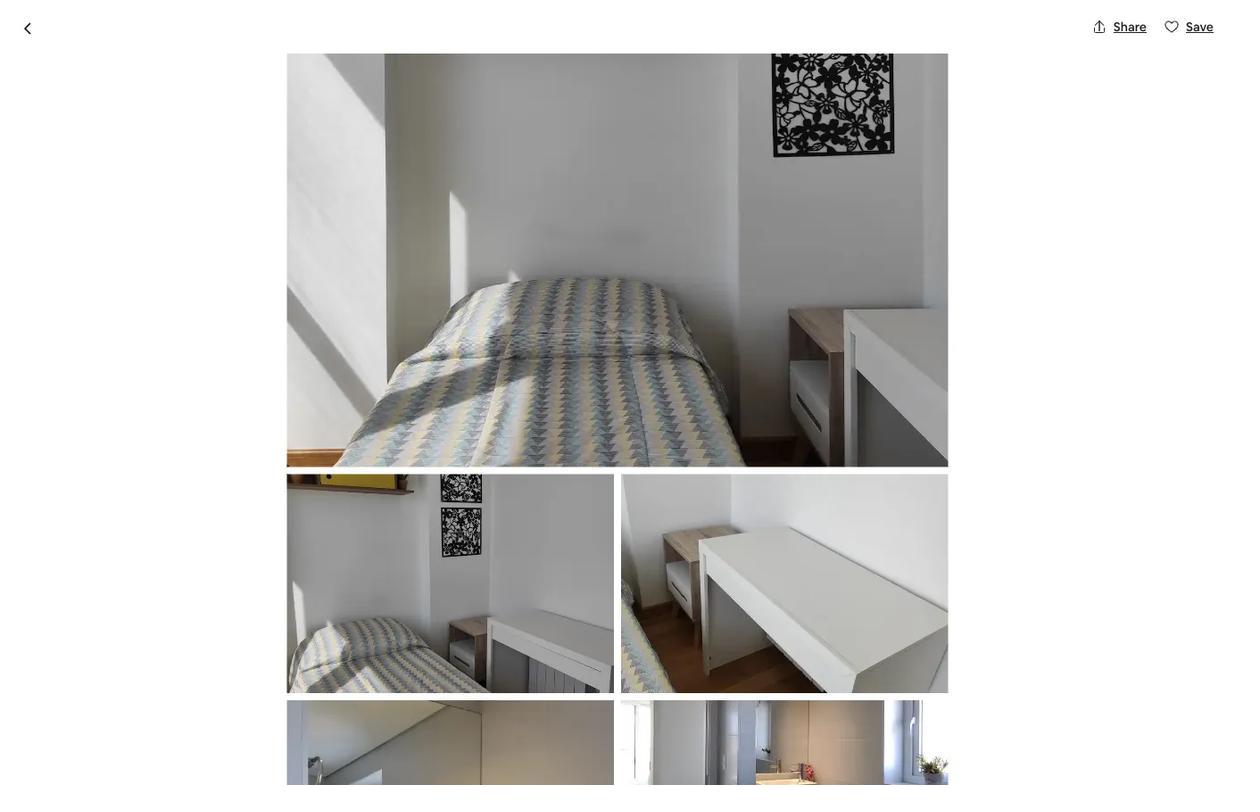 Task type: locate. For each thing, give the bounding box(es) containing it.
· down close
[[330, 130, 334, 148]]

bedroom with single bed and desk image
[[287, 474, 614, 694], [287, 474, 614, 694]]

2 left baths
[[325, 642, 333, 660]]

1 horizontal spatial 2
[[325, 642, 333, 660]]

· inside entire rental unit hosted by fabrizio jorge 2 beds · 2 baths
[[318, 642, 321, 660]]

fabrizio jorge
[[370, 611, 501, 636]]

bright apartment close to the seafront image 2 image
[[625, 170, 867, 377]]

· right beds
[[318, 642, 321, 660]]

1 vertical spatial ·
[[318, 642, 321, 660]]

dialog
[[0, 0, 1235, 785]]

save
[[1186, 19, 1214, 35]]

workspace
[[248, 713, 322, 731]]

rental
[[176, 611, 230, 636]]

listing image 31 image
[[287, 24, 948, 467], [287, 24, 948, 467]]

2 left beds
[[271, 642, 279, 660]]

with
[[269, 735, 293, 751]]

a
[[175, 735, 184, 751]]

superhost
[[264, 129, 323, 145]]

that's
[[319, 735, 351, 751]]

second bathroom - complete (toilet, bidet, pool and shower). image
[[287, 701, 614, 785], [287, 701, 614, 785]]

for
[[419, 735, 436, 751]]

share
[[1113, 19, 1147, 35]]

bright
[[118, 91, 184, 121]]

bright apartment close to the seafront image 4 image
[[875, 170, 1117, 377]]

fabrizio jorge is a superhost. learn more about fabrizio jorge. image
[[651, 612, 701, 662], [651, 612, 701, 662]]

2 2 from the left
[[325, 642, 333, 660]]

montevideo,
[[341, 129, 414, 145]]

unit
[[234, 611, 270, 636]]

hosted
[[274, 611, 339, 636]]

0 horizontal spatial 2
[[271, 642, 279, 660]]

second full bathroom. image
[[621, 701, 948, 785], [621, 701, 948, 785]]

share button
[[1085, 12, 1154, 42]]

0 vertical spatial ·
[[330, 130, 334, 148]]

well-
[[354, 735, 381, 751]]

·
[[330, 130, 334, 148], [318, 642, 321, 660]]

suited
[[381, 735, 417, 751]]

1 horizontal spatial ·
[[330, 130, 334, 148]]

dedicated
[[175, 713, 245, 731]]

0 horizontal spatial ·
[[318, 642, 321, 660]]

None search field
[[460, 14, 775, 57]]

by
[[343, 611, 366, 636]]

beds
[[282, 642, 315, 660]]

dialog containing share
[[0, 0, 1235, 785]]

to
[[382, 91, 406, 121]]

baths
[[336, 642, 373, 660]]

office. image
[[621, 474, 948, 694], [621, 474, 948, 694]]

montevideo, uruguay button
[[341, 127, 467, 148]]

2
[[271, 642, 279, 660], [325, 642, 333, 660]]

night
[[842, 640, 876, 658]]



Task type: describe. For each thing, give the bounding box(es) containing it.
$51 night
[[806, 634, 876, 660]]

10/26/2023
[[817, 704, 883, 720]]

10/26/2023 button
[[806, 680, 1094, 730]]

working.
[[439, 735, 488, 751]]

area
[[241, 735, 266, 751]]

bright apartment close to the seafront image 5 image
[[875, 384, 1117, 584]]

$51
[[806, 634, 837, 660]]

bright apartment close to the seafront image 3 image
[[625, 384, 867, 584]]

entire rental unit hosted by fabrizio jorge 2 beds · 2 baths
[[118, 611, 501, 660]]

entire
[[118, 611, 172, 636]]

common
[[186, 735, 238, 751]]

save button
[[1157, 12, 1221, 42]]

wifi
[[296, 735, 316, 751]]

apartment
[[189, 91, 311, 121]]

bright apartment close to the seafront superhost · montevideo, uruguay
[[118, 91, 548, 148]]

1 2 from the left
[[271, 642, 279, 660]]

profile element
[[796, 0, 1117, 71]]

seafront
[[453, 91, 548, 121]]

the
[[411, 91, 448, 121]]

· inside bright apartment close to the seafront superhost · montevideo, uruguay
[[330, 130, 334, 148]]

dedicated workspace a common area with wifi that's well-suited for working.
[[175, 713, 488, 751]]

uruguay
[[417, 129, 467, 145]]

bright apartment close to the seafront image 1 image
[[118, 170, 618, 584]]

close
[[316, 91, 377, 121]]



Task type: vqa. For each thing, say whether or not it's contained in the screenshot.
leftmost 2
yes



